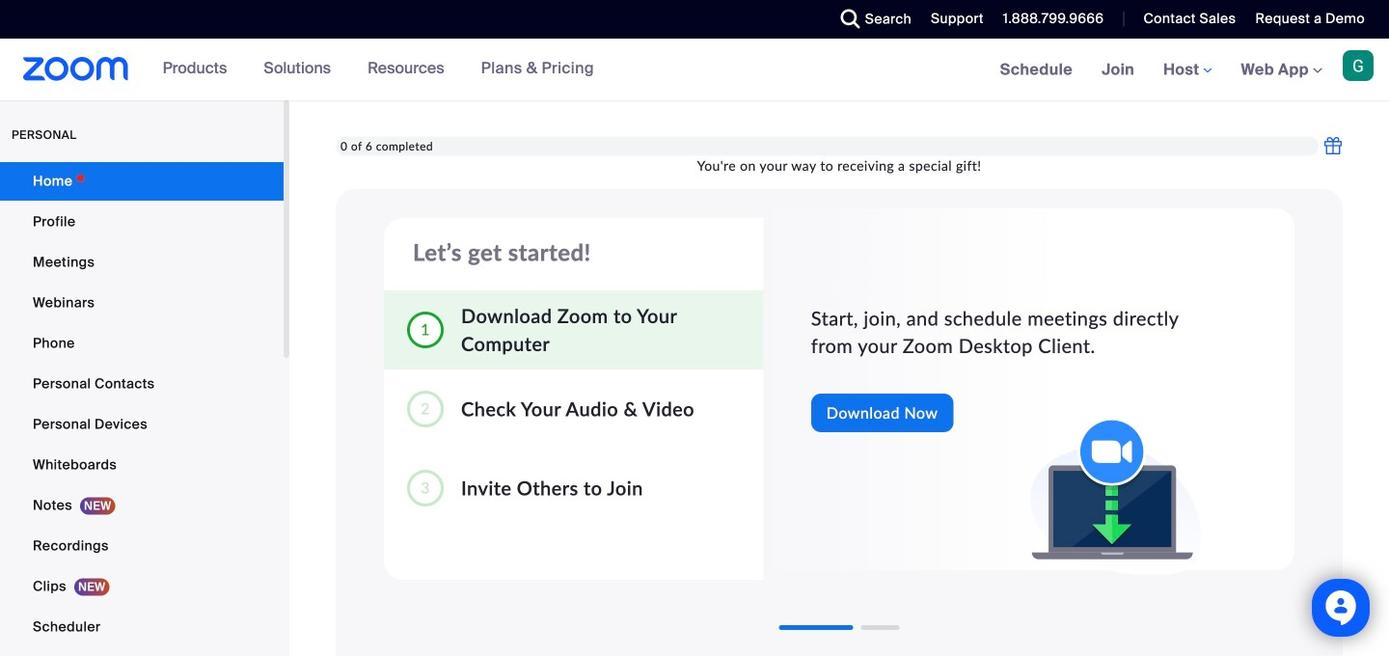Task type: locate. For each thing, give the bounding box(es) containing it.
product information navigation
[[148, 39, 609, 100]]

banner
[[0, 39, 1390, 102]]



Task type: vqa. For each thing, say whether or not it's contained in the screenshot.
Zoom Logo
yes



Task type: describe. For each thing, give the bounding box(es) containing it.
profile picture image
[[1343, 50, 1374, 81]]

zoom logo image
[[23, 57, 129, 81]]

meetings navigation
[[986, 39, 1390, 102]]

personal menu menu
[[0, 162, 284, 656]]



